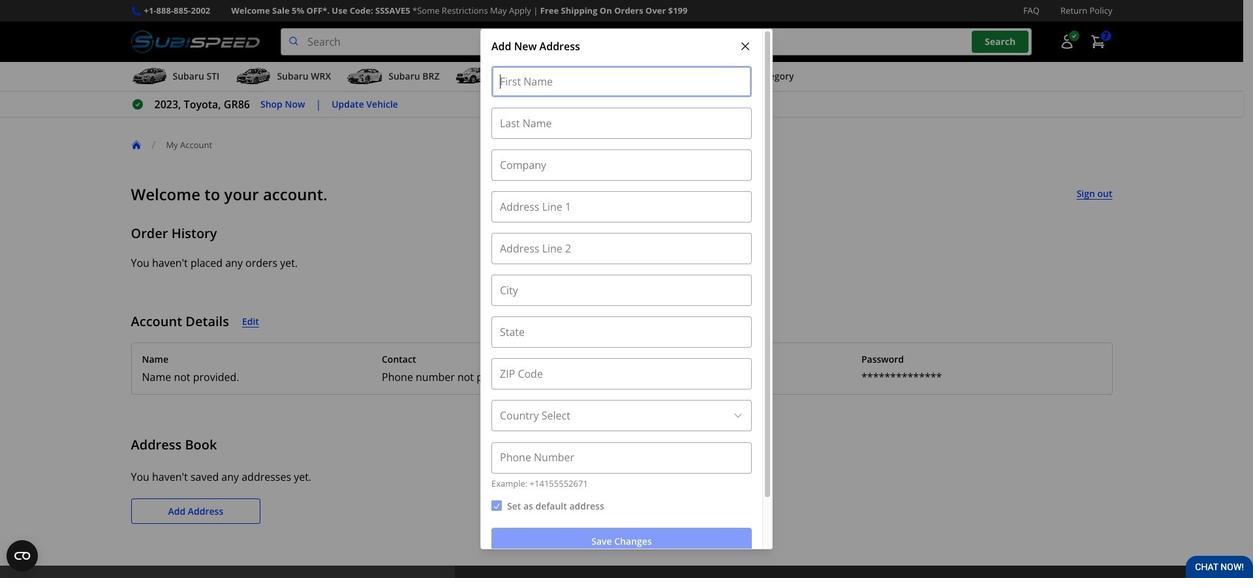 Task type: describe. For each thing, give the bounding box(es) containing it.
Last Name text field
[[491, 108, 752, 139]]

search input field
[[281, 28, 1032, 56]]

State text field
[[491, 317, 752, 348]]

First name text field
[[491, 66, 752, 97]]



Task type: vqa. For each thing, say whether or not it's contained in the screenshot.
In for OLM
no



Task type: locate. For each thing, give the bounding box(es) containing it.
None button
[[491, 501, 502, 511]]

Zip text field
[[491, 359, 752, 390]]

open widget image
[[7, 540, 38, 572]]

Address Line 2 text field
[[491, 233, 752, 265]]

country select image
[[733, 411, 743, 421]]

Country Select button
[[491, 400, 752, 432]]

Company text field
[[491, 150, 752, 181]]

Address Line 1 text field
[[491, 191, 752, 223]]

close popup image
[[739, 40, 752, 53]]

City text field
[[491, 275, 752, 306]]

Phone field
[[491, 442, 752, 474]]



